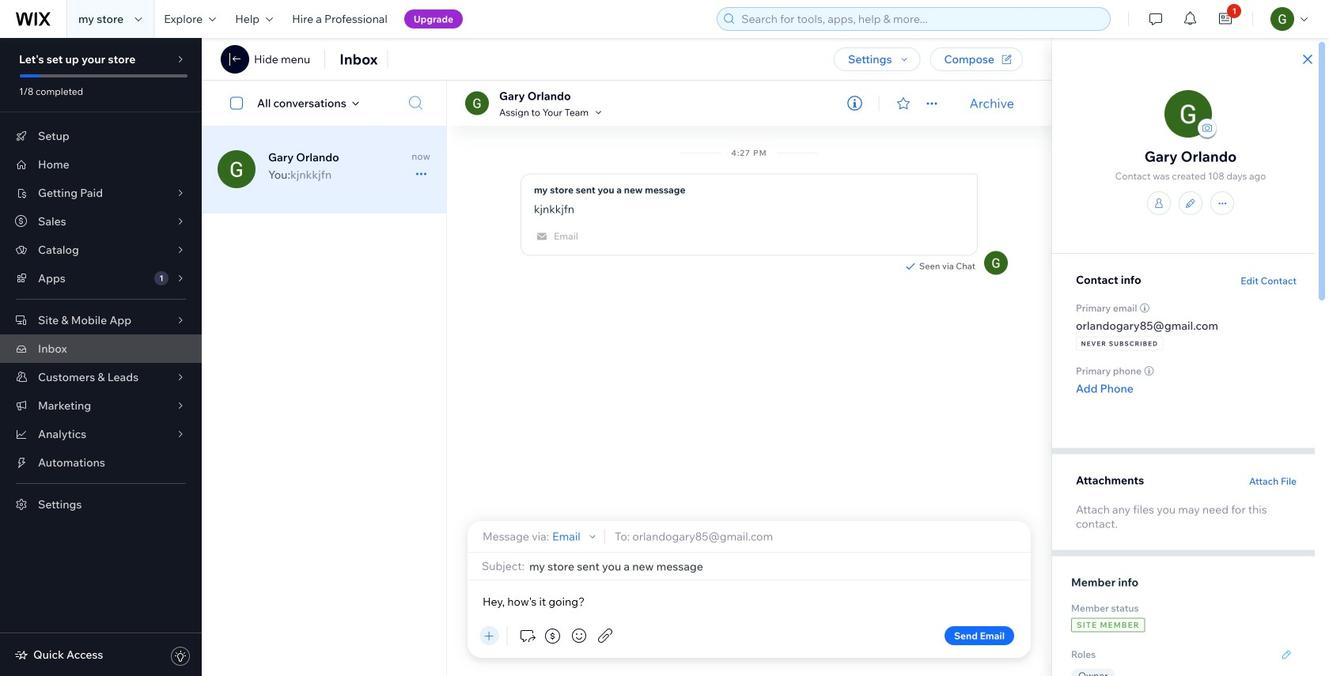 Task type: vqa. For each thing, say whether or not it's contained in the screenshot.
Gary Orlando icon inside Chat Messages log
yes



Task type: locate. For each thing, give the bounding box(es) containing it.
0 horizontal spatial gary orlando image
[[218, 150, 256, 188]]

files image
[[596, 627, 615, 646]]

gary orlando image
[[218, 150, 256, 188], [985, 251, 1008, 275]]

None checkbox
[[222, 94, 257, 113]]

Search for tools, apps, help & more... field
[[737, 8, 1106, 30]]

None field
[[530, 560, 1019, 574]]

gary orlando image
[[1165, 90, 1213, 138], [465, 91, 489, 115]]

1 vertical spatial gary orlando image
[[985, 251, 1008, 275]]

0 horizontal spatial gary orlando image
[[465, 91, 489, 115]]

0 vertical spatial gary orlando image
[[218, 150, 256, 188]]

1 horizontal spatial gary orlando image
[[985, 251, 1008, 275]]

emojis image
[[570, 627, 589, 646]]



Task type: describe. For each thing, give the bounding box(es) containing it.
sidebar element
[[0, 38, 202, 677]]

saved replies image
[[518, 627, 537, 646]]

Type your message. Hit enter to submit. text field
[[480, 594, 1019, 611]]

gary orlando image inside chat messages log
[[985, 251, 1008, 275]]

chat messages log
[[447, 126, 1052, 522]]

1 horizontal spatial gary orlando image
[[1165, 90, 1213, 138]]



